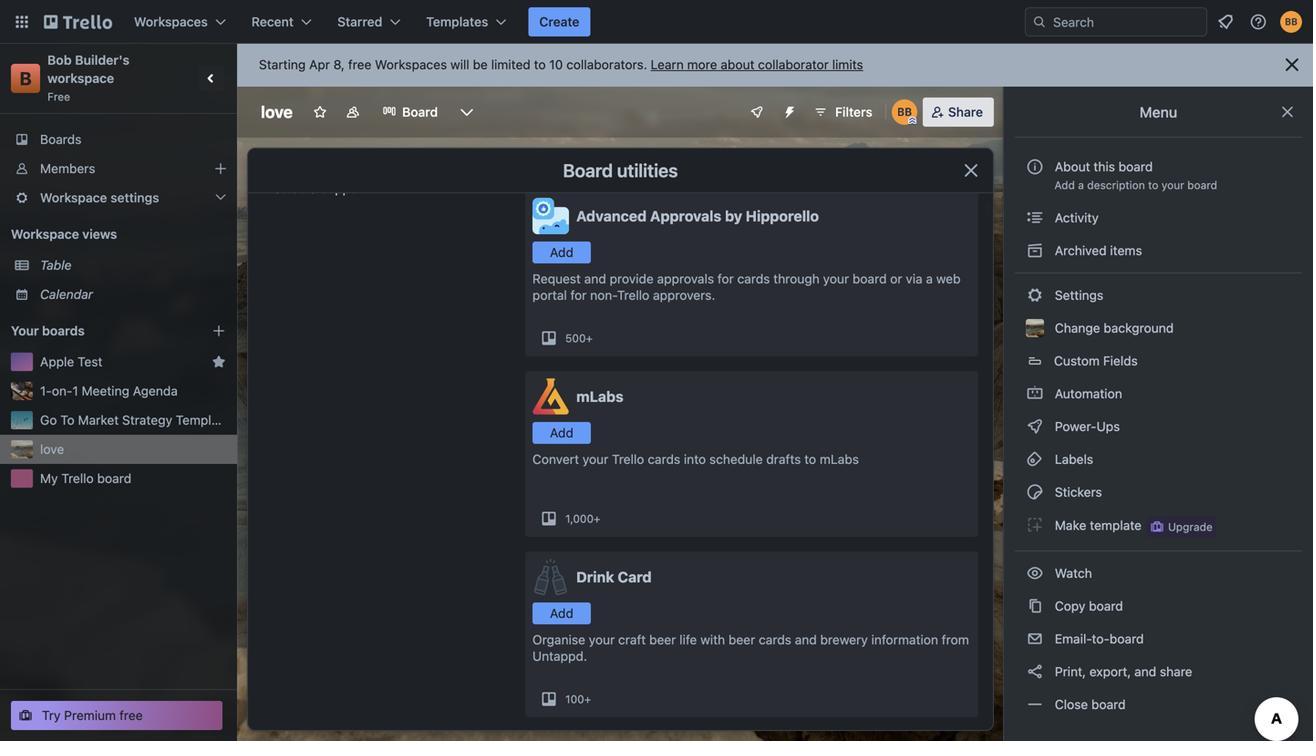 Task type: locate. For each thing, give the bounding box(es) containing it.
love up my
[[40, 442, 64, 457]]

add button up organise at the left of page
[[533, 603, 591, 625]]

approvers.
[[653, 288, 716, 303]]

0 vertical spatial add button
[[533, 242, 591, 264]]

workspace
[[47, 71, 114, 86]]

a inside 'about this board add a description to your board'
[[1078, 179, 1084, 192]]

3 sm image from the top
[[1026, 483, 1044, 502]]

share
[[948, 104, 983, 119]]

bob builder (bobbuilder40) image
[[1281, 11, 1303, 33], [892, 99, 917, 125]]

sm image inside power-ups link
[[1026, 418, 1044, 436]]

schedule
[[710, 452, 763, 467]]

your
[[11, 323, 39, 338]]

settings
[[111, 190, 159, 205]]

1 vertical spatial free
[[119, 708, 143, 723]]

1 vertical spatial add button
[[533, 422, 591, 444]]

1 vertical spatial workspaces
[[375, 57, 447, 72]]

2 horizontal spatial and
[[1135, 665, 1157, 680]]

1 vertical spatial workspace
[[11, 227, 79, 242]]

1 horizontal spatial to
[[805, 452, 817, 467]]

board inside the request and provide approvals for cards through your board or via a web portal for non-trello approvers.
[[853, 271, 887, 286]]

board up print, export, and share
[[1110, 632, 1144, 647]]

apple test
[[40, 354, 102, 369]]

1-on-1 meeting agenda link
[[40, 382, 226, 400]]

0 horizontal spatial board
[[402, 104, 438, 119]]

3 sm image from the top
[[1026, 385, 1044, 403]]

print,
[[1055, 665, 1086, 680]]

1 horizontal spatial a
[[1078, 179, 1084, 192]]

board
[[1119, 159, 1153, 174], [1188, 179, 1218, 192], [853, 271, 887, 286], [97, 471, 131, 486], [1089, 599, 1124, 614], [1110, 632, 1144, 647], [1092, 697, 1126, 712]]

for left the non-
[[571, 288, 587, 303]]

0 horizontal spatial mlabs
[[576, 388, 624, 405]]

cards right with
[[759, 633, 792, 648]]

bob builder's workspace link
[[47, 52, 133, 86]]

3 add button from the top
[[533, 603, 591, 625]]

sm image inside settings link
[[1026, 286, 1044, 305]]

2 horizontal spatial to
[[1149, 179, 1159, 192]]

sm image for make template
[[1026, 516, 1044, 535]]

board left or
[[853, 271, 887, 286]]

bob builder's workspace free
[[47, 52, 133, 103]]

upgrade
[[1168, 521, 1213, 534]]

apple test link
[[40, 353, 204, 371]]

your inside 'about this board add a description to your board'
[[1162, 179, 1185, 192]]

via
[[906, 271, 923, 286]]

with
[[701, 633, 725, 648]]

add up the convert
[[550, 426, 574, 441]]

brewery
[[821, 633, 868, 648]]

custom fields button
[[1015, 347, 1303, 376]]

calendar
[[40, 287, 93, 302]]

automation image
[[775, 98, 801, 123]]

beer left life
[[650, 633, 676, 648]]

2 vertical spatial to
[[805, 452, 817, 467]]

trello right my
[[61, 471, 94, 486]]

card
[[618, 569, 652, 586]]

sm image inside automation link
[[1026, 385, 1044, 403]]

+
[[586, 332, 593, 345], [594, 513, 601, 525], [584, 693, 591, 706]]

beer right with
[[729, 633, 756, 648]]

template
[[1090, 518, 1142, 533]]

add button up the convert
[[533, 422, 591, 444]]

my trello board link
[[40, 470, 226, 488]]

1 vertical spatial to
[[1149, 179, 1159, 192]]

0 vertical spatial free
[[348, 57, 372, 72]]

and left share
[[1135, 665, 1157, 680]]

to right drafts
[[805, 452, 817, 467]]

1 vertical spatial love
[[40, 442, 64, 457]]

6 sm image from the top
[[1026, 597, 1044, 616]]

workspace navigation collapse icon image
[[199, 66, 224, 91]]

0 notifications image
[[1215, 11, 1237, 33]]

calendar link
[[40, 286, 226, 304]]

workspace for workspace settings
[[40, 190, 107, 205]]

builder's
[[75, 52, 130, 68]]

0 horizontal spatial and
[[584, 271, 606, 286]]

sm image inside close board link
[[1026, 696, 1044, 714]]

b link
[[11, 64, 40, 93]]

from
[[942, 633, 969, 648]]

sm image inside activity link
[[1026, 209, 1044, 227]]

1 sm image from the top
[[1026, 209, 1044, 227]]

sm image left make
[[1026, 516, 1044, 535]]

1-on-1 meeting agenda
[[40, 384, 178, 399]]

0 horizontal spatial bob builder (bobbuilder40) image
[[892, 99, 917, 125]]

1
[[72, 384, 78, 399]]

untappd.
[[533, 649, 587, 664]]

copy
[[1055, 599, 1086, 614]]

+ up drink
[[594, 513, 601, 525]]

Board name text field
[[252, 98, 302, 127]]

starting
[[259, 57, 306, 72]]

cards left into
[[648, 452, 681, 467]]

0 vertical spatial and
[[584, 271, 606, 286]]

sm image left the automation
[[1026, 385, 1044, 403]]

your left craft
[[589, 633, 615, 648]]

0 vertical spatial love
[[261, 102, 293, 122]]

bob builder (bobbuilder40) image right open information menu image
[[1281, 11, 1303, 33]]

your
[[1162, 179, 1185, 192], [823, 271, 849, 286], [583, 452, 609, 467], [589, 633, 615, 648]]

to
[[534, 57, 546, 72], [1149, 179, 1159, 192], [805, 452, 817, 467]]

print, export, and share
[[1052, 665, 1193, 680]]

non-
[[590, 288, 617, 303]]

sm image inside watch link
[[1026, 565, 1044, 583]]

sm image left watch
[[1026, 565, 1044, 583]]

0 vertical spatial cards
[[738, 271, 770, 286]]

1 horizontal spatial for
[[718, 271, 734, 286]]

sm image for stickers
[[1026, 483, 1044, 502]]

100
[[566, 693, 584, 706]]

5 sm image from the top
[[1026, 516, 1044, 535]]

for right approvals
[[718, 271, 734, 286]]

sm image inside copy board link
[[1026, 597, 1044, 616]]

sm image inside stickers link
[[1026, 483, 1044, 502]]

add button
[[533, 242, 591, 264], [533, 422, 591, 444], [533, 603, 591, 625]]

2 sm image from the top
[[1026, 286, 1044, 305]]

request and provide approvals for cards through your board or via a web portal for non-trello approvers.
[[533, 271, 961, 303]]

sm image left settings
[[1026, 286, 1044, 305]]

your up activity link on the top of the page
[[1162, 179, 1185, 192]]

sm image left stickers
[[1026, 483, 1044, 502]]

your boards
[[11, 323, 85, 338]]

100 +
[[566, 693, 591, 706]]

0 horizontal spatial to
[[534, 57, 546, 72]]

0 horizontal spatial workspaces
[[134, 14, 208, 29]]

2 add button from the top
[[533, 422, 591, 444]]

change background
[[1052, 321, 1174, 336]]

1 vertical spatial trello
[[612, 452, 644, 467]]

add up organise at the left of page
[[550, 606, 574, 621]]

0 horizontal spatial love
[[40, 442, 64, 457]]

0 vertical spatial +
[[586, 332, 593, 345]]

archived items
[[1052, 243, 1143, 258]]

workspace views
[[11, 227, 117, 242]]

cards inside the request and provide approvals for cards through your board or via a web portal for non-trello approvers.
[[738, 271, 770, 286]]

0 horizontal spatial beer
[[650, 633, 676, 648]]

sm image left power-
[[1026, 418, 1044, 436]]

board
[[402, 104, 438, 119], [563, 160, 613, 181]]

your right through
[[823, 271, 849, 286]]

power-
[[1055, 419, 1097, 434]]

1 horizontal spatial beer
[[729, 633, 756, 648]]

mlabs down 500 +
[[576, 388, 624, 405]]

table
[[40, 258, 72, 273]]

add button up request
[[533, 242, 591, 264]]

7 sm image from the top
[[1026, 630, 1044, 649]]

boards
[[40, 132, 82, 147]]

trello left into
[[612, 452, 644, 467]]

workspaces up board link
[[375, 57, 447, 72]]

mlabs right drafts
[[820, 452, 859, 467]]

go to market strategy template
[[40, 413, 230, 428]]

trello
[[617, 288, 650, 303], [612, 452, 644, 467], [61, 471, 94, 486]]

sm image inside labels link
[[1026, 451, 1044, 469]]

add up request
[[550, 245, 574, 260]]

organise your craft beer life with beer cards and brewery information from untappd.
[[533, 633, 969, 664]]

and inside the request and provide approvals for cards through your board or via a web portal for non-trello approvers.
[[584, 271, 606, 286]]

free right premium
[[119, 708, 143, 723]]

star or unstar board image
[[313, 105, 328, 119]]

1 horizontal spatial love
[[261, 102, 293, 122]]

change
[[1055, 321, 1101, 336]]

0 vertical spatial board
[[402, 104, 438, 119]]

a right via
[[926, 271, 933, 286]]

and left brewery
[[795, 633, 817, 648]]

+ down the non-
[[586, 332, 593, 345]]

8 sm image from the top
[[1026, 663, 1044, 681]]

this member is an admin of this board. image
[[908, 117, 917, 125]]

0 horizontal spatial a
[[926, 271, 933, 286]]

sm image
[[1026, 209, 1044, 227], [1026, 286, 1044, 305], [1026, 385, 1044, 403], [1026, 418, 1044, 436], [1026, 516, 1044, 535], [1026, 597, 1044, 616], [1026, 630, 1044, 649], [1026, 663, 1044, 681]]

1 horizontal spatial bob builder (bobbuilder40) image
[[1281, 11, 1303, 33]]

1 sm image from the top
[[1026, 242, 1044, 260]]

to left 10
[[534, 57, 546, 72]]

starred button
[[327, 7, 412, 36]]

workspace inside popup button
[[40, 190, 107, 205]]

add down 'about'
[[1055, 179, 1075, 192]]

1 vertical spatial cards
[[648, 452, 681, 467]]

workspaces up 'workspace navigation collapse icon'
[[134, 14, 208, 29]]

1 vertical spatial board
[[563, 160, 613, 181]]

sm image left 'labels'
[[1026, 451, 1044, 469]]

cards left through
[[738, 271, 770, 286]]

close board link
[[1015, 691, 1303, 720]]

bob builder (bobbuilder40) image right filters on the top right of page
[[892, 99, 917, 125]]

information
[[872, 633, 939, 648]]

a down 'about'
[[1078, 179, 1084, 192]]

by
[[725, 208, 742, 225]]

0 vertical spatial a
[[1078, 179, 1084, 192]]

workspace down members at the top of the page
[[40, 190, 107, 205]]

0 horizontal spatial free
[[119, 708, 143, 723]]

love left star or unstar board icon
[[261, 102, 293, 122]]

customize views image
[[458, 103, 476, 121]]

4 sm image from the top
[[1026, 565, 1044, 583]]

1,000 +
[[566, 513, 601, 525]]

apr
[[309, 57, 330, 72]]

1 horizontal spatial and
[[795, 633, 817, 648]]

power-ups
[[1052, 419, 1124, 434]]

love inside "link"
[[40, 442, 64, 457]]

2 vertical spatial add button
[[533, 603, 591, 625]]

sm image for print, export, and share
[[1026, 663, 1044, 681]]

2 vertical spatial +
[[584, 693, 591, 706]]

board up the "advanced"
[[563, 160, 613, 181]]

sm image left the print,
[[1026, 663, 1044, 681]]

1 vertical spatial +
[[594, 513, 601, 525]]

settings link
[[1015, 281, 1303, 310]]

sm image left close
[[1026, 696, 1044, 714]]

+ for drink
[[584, 693, 591, 706]]

your boards with 5 items element
[[11, 320, 184, 342]]

mlabs
[[576, 388, 624, 405], [820, 452, 859, 467]]

2 vertical spatial trello
[[61, 471, 94, 486]]

members
[[40, 161, 95, 176]]

+ down untappd.
[[584, 693, 591, 706]]

trello inside the request and provide approvals for cards through your board or via a web portal for non-trello approvers.
[[617, 288, 650, 303]]

learn more about collaborator limits link
[[651, 57, 864, 72]]

add inside 'about this board add a description to your board'
[[1055, 179, 1075, 192]]

to up activity link on the top of the page
[[1149, 179, 1159, 192]]

1 vertical spatial mlabs
[[820, 452, 859, 467]]

1 vertical spatial and
[[795, 633, 817, 648]]

sm image inside email-to-board link
[[1026, 630, 1044, 649]]

8,
[[334, 57, 345, 72]]

change background link
[[1015, 314, 1303, 343]]

sm image inside 'print, export, and share' link
[[1026, 663, 1044, 681]]

copy board link
[[1015, 592, 1303, 621]]

free right 8,
[[348, 57, 372, 72]]

sm image left activity
[[1026, 209, 1044, 227]]

5 sm image from the top
[[1026, 696, 1044, 714]]

make template
[[1052, 518, 1142, 533]]

beer
[[650, 633, 676, 648], [729, 633, 756, 648]]

for
[[718, 271, 734, 286], [571, 288, 587, 303]]

sm image left archived
[[1026, 242, 1044, 260]]

upgrade button
[[1147, 516, 1217, 538]]

sm image inside the archived items link
[[1026, 242, 1044, 260]]

4 sm image from the top
[[1026, 418, 1044, 436]]

workspace up table
[[11, 227, 79, 242]]

1 horizontal spatial free
[[348, 57, 372, 72]]

add for mlabs
[[550, 426, 574, 441]]

1 horizontal spatial board
[[563, 160, 613, 181]]

board up activity link on the top of the page
[[1188, 179, 1218, 192]]

sm image left copy
[[1026, 597, 1044, 616]]

to-
[[1092, 632, 1110, 647]]

0 vertical spatial bob builder (bobbuilder40) image
[[1281, 11, 1303, 33]]

and up the non-
[[584, 271, 606, 286]]

cards
[[738, 271, 770, 286], [648, 452, 681, 467], [759, 633, 792, 648]]

sm image
[[1026, 242, 1044, 260], [1026, 451, 1044, 469], [1026, 483, 1044, 502], [1026, 565, 1044, 583], [1026, 696, 1044, 714]]

board left customize views image on the top of page
[[402, 104, 438, 119]]

1 vertical spatial for
[[571, 288, 587, 303]]

automation link
[[1015, 379, 1303, 409]]

1 add button from the top
[[533, 242, 591, 264]]

add button for advanced approvals by hipporello
[[533, 242, 591, 264]]

sm image left email-
[[1026, 630, 1044, 649]]

primary element
[[0, 0, 1314, 44]]

2 sm image from the top
[[1026, 451, 1044, 469]]

0 horizontal spatial for
[[571, 288, 587, 303]]

sm image for automation
[[1026, 385, 1044, 403]]

0 vertical spatial trello
[[617, 288, 650, 303]]

0 vertical spatial workspaces
[[134, 14, 208, 29]]

provide
[[610, 271, 654, 286]]

2 vertical spatial cards
[[759, 633, 792, 648]]

board up to-
[[1089, 599, 1124, 614]]

1 vertical spatial a
[[926, 271, 933, 286]]

trello down provide
[[617, 288, 650, 303]]

0 vertical spatial workspace
[[40, 190, 107, 205]]

ups
[[1097, 419, 1120, 434]]

starred icon image
[[212, 355, 226, 369]]

through
[[774, 271, 820, 286]]



Task type: vqa. For each thing, say whether or not it's contained in the screenshot.


Task type: describe. For each thing, give the bounding box(es) containing it.
boards
[[42, 323, 85, 338]]

create
[[539, 14, 580, 29]]

convert your trello cards into schedule drafts to mlabs
[[533, 452, 859, 467]]

1-
[[40, 384, 52, 399]]

members link
[[0, 154, 237, 183]]

labels link
[[1015, 445, 1303, 474]]

portal
[[533, 288, 567, 303]]

b
[[20, 68, 32, 89]]

sm image for watch
[[1026, 565, 1044, 583]]

workspace visible image
[[346, 105, 360, 119]]

to
[[60, 413, 75, 428]]

templates button
[[415, 7, 518, 36]]

workspace settings button
[[0, 183, 237, 213]]

to inside 'about this board add a description to your board'
[[1149, 179, 1159, 192]]

0 vertical spatial to
[[534, 57, 546, 72]]

board up description on the top right of the page
[[1119, 159, 1153, 174]]

try premium free button
[[11, 701, 223, 731]]

make
[[1055, 518, 1087, 533]]

add for drink card
[[550, 606, 574, 621]]

1 horizontal spatial workspaces
[[375, 57, 447, 72]]

board down export,
[[1092, 697, 1126, 712]]

menu
[[1140, 104, 1178, 121]]

boards link
[[0, 125, 237, 154]]

approvals
[[650, 208, 722, 225]]

strategy
[[122, 413, 172, 428]]

Search field
[[1047, 8, 1207, 36]]

0 vertical spatial for
[[718, 271, 734, 286]]

1,000
[[566, 513, 594, 525]]

a inside the request and provide approvals for cards through your board or via a web portal for non-trello approvers.
[[926, 271, 933, 286]]

power-ups link
[[1015, 412, 1303, 441]]

description
[[1087, 179, 1145, 192]]

sm image for settings
[[1026, 286, 1044, 305]]

be
[[473, 57, 488, 72]]

watch link
[[1015, 559, 1303, 588]]

craft
[[618, 633, 646, 648]]

advanced approvals by hipporello
[[576, 208, 819, 225]]

sm image for close board
[[1026, 696, 1044, 714]]

convert
[[533, 452, 579, 467]]

custom fields
[[1054, 353, 1138, 369]]

drafts
[[766, 452, 801, 467]]

sm image for activity
[[1026, 209, 1044, 227]]

market
[[78, 413, 119, 428]]

love inside board name "text box"
[[261, 102, 293, 122]]

settings
[[1052, 288, 1104, 303]]

sm image for email-to-board
[[1026, 630, 1044, 649]]

close
[[1055, 697, 1088, 712]]

open information menu image
[[1250, 13, 1268, 31]]

archived items link
[[1015, 236, 1303, 265]]

activity link
[[1015, 203, 1303, 233]]

2 beer from the left
[[729, 633, 756, 648]]

template
[[176, 413, 230, 428]]

free
[[47, 90, 70, 103]]

about
[[721, 57, 755, 72]]

utilities
[[617, 160, 678, 181]]

more
[[687, 57, 717, 72]]

sm image for power-ups
[[1026, 418, 1044, 436]]

request
[[533, 271, 581, 286]]

collaborators.
[[567, 57, 647, 72]]

bob
[[47, 52, 72, 68]]

10
[[549, 57, 563, 72]]

meeting
[[82, 384, 129, 399]]

2 vertical spatial and
[[1135, 665, 1157, 680]]

+ for advanced
[[586, 332, 593, 345]]

1 horizontal spatial mlabs
[[820, 452, 859, 467]]

board down love "link"
[[97, 471, 131, 486]]

sm image for labels
[[1026, 451, 1044, 469]]

apple
[[40, 354, 74, 369]]

about
[[1055, 159, 1091, 174]]

share button
[[923, 98, 994, 127]]

free inside button
[[119, 708, 143, 723]]

drink card
[[576, 569, 652, 586]]

or
[[891, 271, 903, 286]]

board for board
[[402, 104, 438, 119]]

web
[[937, 271, 961, 286]]

filters
[[836, 104, 873, 119]]

board for board utilities
[[563, 160, 613, 181]]

back to home image
[[44, 7, 112, 36]]

filters button
[[808, 98, 878, 127]]

starred
[[338, 14, 382, 29]]

add button for mlabs
[[533, 422, 591, 444]]

starting apr 8, free workspaces will be limited to 10 collaborators. learn more about collaborator limits
[[259, 57, 864, 72]]

life
[[680, 633, 697, 648]]

labels
[[1052, 452, 1094, 467]]

try
[[42, 708, 61, 723]]

go
[[40, 413, 57, 428]]

templates
[[426, 14, 488, 29]]

my trello board
[[40, 471, 131, 486]]

board utilities
[[563, 160, 678, 181]]

copy board
[[1052, 599, 1124, 614]]

sm image for copy board
[[1026, 597, 1044, 616]]

sm image for archived items
[[1026, 242, 1044, 260]]

archived
[[1055, 243, 1107, 258]]

stickers
[[1052, 485, 1103, 500]]

500
[[566, 332, 586, 345]]

background
[[1104, 321, 1174, 336]]

add button for drink card
[[533, 603, 591, 625]]

workspace for workspace views
[[11, 227, 79, 242]]

fields
[[1104, 353, 1138, 369]]

cards inside organise your craft beer life with beer cards and brewery information from untappd.
[[759, 633, 792, 648]]

0 vertical spatial mlabs
[[576, 388, 624, 405]]

power ups image
[[750, 105, 764, 119]]

drink
[[576, 569, 614, 586]]

share
[[1160, 665, 1193, 680]]

1 beer from the left
[[650, 633, 676, 648]]

views
[[82, 227, 117, 242]]

add for advanced approvals by hipporello
[[550, 245, 574, 260]]

your right the convert
[[583, 452, 609, 467]]

will
[[451, 57, 470, 72]]

advanced
[[576, 208, 647, 225]]

create button
[[529, 7, 591, 36]]

custom
[[1054, 353, 1100, 369]]

workspaces inside popup button
[[134, 14, 208, 29]]

premium
[[64, 708, 116, 723]]

items
[[1110, 243, 1143, 258]]

your inside the request and provide approvals for cards through your board or via a web portal for non-trello approvers.
[[823, 271, 849, 286]]

table link
[[40, 256, 226, 275]]

organise
[[533, 633, 586, 648]]

add board image
[[212, 324, 226, 338]]

1 vertical spatial bob builder (bobbuilder40) image
[[892, 99, 917, 125]]

and inside organise your craft beer life with beer cards and brewery information from untappd.
[[795, 633, 817, 648]]

your inside organise your craft beer life with beer cards and brewery information from untappd.
[[589, 633, 615, 648]]

search image
[[1033, 15, 1047, 29]]

email-to-board link
[[1015, 625, 1303, 654]]



